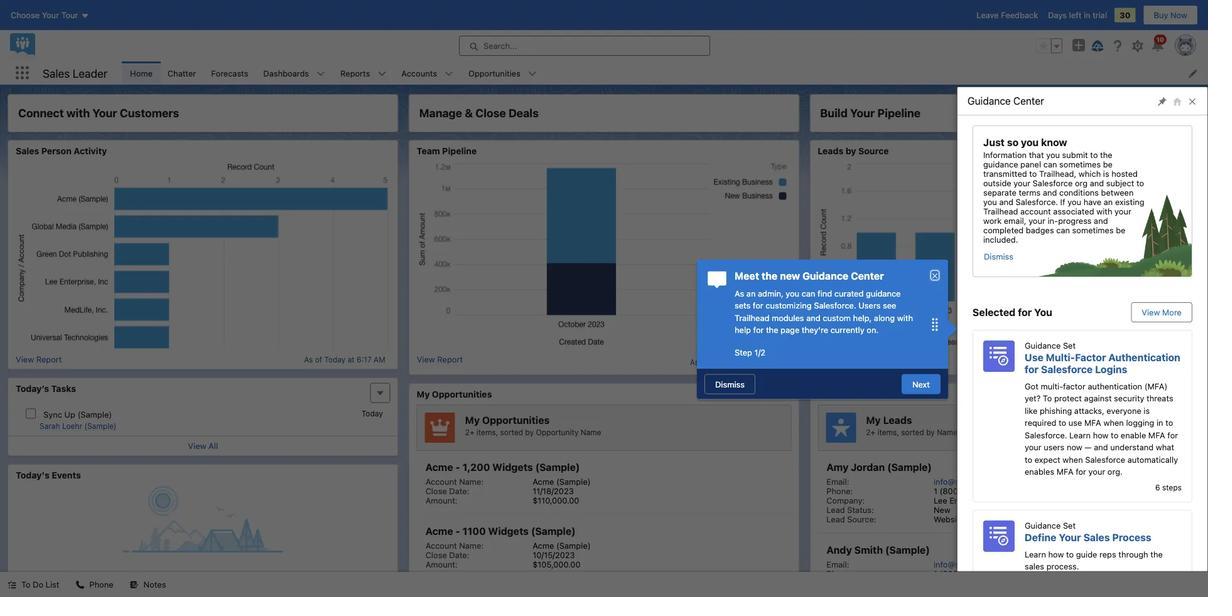 Task type: locate. For each thing, give the bounding box(es) containing it.
1 vertical spatial pipeline
[[442, 146, 477, 156]]

the
[[1100, 150, 1113, 160], [762, 270, 778, 282], [766, 326, 778, 335], [1151, 550, 1163, 560], [227, 579, 240, 588], [269, 579, 281, 588]]

0 horizontal spatial 6:​17
[[357, 355, 372, 364]]

1 horizontal spatial learn
[[1070, 431, 1091, 440]]

in
[[1084, 10, 1091, 20], [1157, 419, 1163, 428]]

your inside guidance set define your sales process learn how to guide reps through the sales process.
[[1059, 532, 1081, 544]]

guidance up use
[[1025, 341, 1061, 350]]

your down between
[[1115, 207, 1132, 216]]

0 vertical spatial an
[[1104, 197, 1113, 207]]

1 horizontal spatial is
[[1144, 406, 1150, 416]]

meet the new guidance center
[[735, 270, 884, 282]]

1 horizontal spatial be
[[1116, 225, 1126, 235]]

on.
[[867, 326, 879, 335]]

salesforce.
[[1016, 197, 1058, 207], [814, 301, 856, 311], [1025, 431, 1067, 440]]

how up 'process.'
[[1048, 550, 1064, 560]]

so
[[1007, 137, 1019, 149]]

0 vertical spatial dismiss
[[984, 252, 1014, 262]]

list
[[123, 62, 1208, 85]]

to down that
[[1029, 169, 1037, 178]]

included.
[[983, 235, 1018, 244]]

2 horizontal spatial your
[[1059, 532, 1081, 544]]

like
[[1025, 406, 1038, 416], [132, 579, 145, 588]]

1 horizontal spatial report
[[437, 355, 463, 365]]

1/2
[[755, 348, 766, 357]]

steps
[[1162, 484, 1182, 492]]

today's events
[[16, 470, 81, 481]]

phishing
[[1040, 406, 1072, 416]]

1 vertical spatial mfa
[[1149, 431, 1165, 440]]

curated
[[835, 289, 864, 298]]

set inside guidance set use multi-factor authentication for salesforce logins got multi-factor authentication (mfa) yet? to protect against security threats like phishing attacks, everyone is required to use mfa when logging in to salesforce. learn how to enable mfa for your users now — and understand what to expect when salesforce automatically enables mfa for your org.
[[1063, 341, 1076, 350]]

buy now
[[1154, 10, 1188, 20]]

terms
[[1019, 188, 1041, 197]]

1 horizontal spatial view report
[[417, 355, 463, 365]]

learn up "sales"
[[1025, 550, 1046, 560]]

that
[[1029, 150, 1044, 160]]

center up so
[[1014, 95, 1044, 107]]

view for manage & close deals
[[417, 355, 435, 365]]

(mfa)
[[1145, 382, 1168, 391]]

set up multi-
[[1063, 341, 1076, 350]]

trailhead up help
[[735, 313, 770, 323]]

at for manage
[[734, 358, 741, 367]]

trailhead,
[[1039, 169, 1077, 178]]

submit
[[1062, 150, 1088, 160]]

like down yet?
[[1025, 406, 1038, 416]]

reps
[[1100, 550, 1116, 560]]

1 vertical spatial learn
[[1025, 550, 1046, 560]]

0 horizontal spatial report
[[36, 355, 62, 365]]

learn inside guidance set use multi-factor authentication for salesforce logins got multi-factor authentication (mfa) yet? to protect against security threats like phishing attacks, everyone is required to use mfa when logging in to salesforce. learn how to enable mfa for your users now — and understand what to expect when salesforce automatically enables mfa for your org.
[[1070, 431, 1091, 440]]

your down panel
[[1014, 178, 1031, 188]]

salesforce. down "required"
[[1025, 431, 1067, 440]]

and right —
[[1094, 443, 1108, 452]]

your up activity
[[92, 106, 117, 120]]

today's tasks
[[16, 384, 76, 394]]

can down "associated"
[[1056, 225, 1070, 235]]

1 vertical spatial guidance
[[866, 289, 901, 298]]

dismiss button down included.
[[983, 247, 1014, 267]]

2 view report from the left
[[417, 355, 463, 365]]

1 horizontal spatial center
[[1014, 95, 1044, 107]]

learn down use
[[1070, 431, 1091, 440]]

can
[[1044, 160, 1057, 169], [1056, 225, 1070, 235], [802, 289, 815, 298]]

set up define your sales process link
[[1063, 521, 1076, 531]]

0 horizontal spatial learn
[[1025, 550, 1046, 560]]

salesforce up org.
[[1085, 455, 1125, 465]]

to right submit
[[1090, 150, 1098, 160]]

the up which
[[1100, 150, 1113, 160]]

the right through
[[1151, 550, 1163, 560]]

list item
[[123, 62, 160, 85], [160, 62, 204, 85], [204, 62, 256, 85]]

at for build
[[1135, 358, 1142, 367]]

0 horizontal spatial dismiss
[[715, 380, 745, 389]]

1 horizontal spatial trailhead
[[983, 207, 1018, 216]]

1 set from the top
[[1063, 341, 1076, 350]]

1 more link from the left
[[772, 389, 791, 398]]

process.
[[1047, 562, 1079, 572]]

1 horizontal spatial 6:​17
[[743, 358, 758, 367]]

0 vertical spatial like
[[1025, 406, 1038, 416]]

1 vertical spatial dismiss button
[[705, 375, 755, 395]]

1 horizontal spatial guidance
[[983, 160, 1018, 169]]

an up sets
[[747, 289, 756, 298]]

show more my opportunities records element
[[772, 389, 791, 398]]

in right "left"
[[1084, 10, 1091, 20]]

guidance inside guidance set define your sales process learn how to guide reps through the sales process.
[[1025, 521, 1061, 531]]

1 horizontal spatial am
[[760, 358, 771, 367]]

view report link for deals
[[417, 355, 463, 370]]

an
[[1104, 197, 1113, 207], [747, 289, 756, 298]]

more for build your pipeline
[[1173, 389, 1193, 398]]

factor
[[1075, 352, 1106, 364]]

learn inside guidance set define your sales process learn how to guide reps through the sales process.
[[1025, 550, 1046, 560]]

0 vertical spatial pipeline
[[878, 106, 921, 120]]

with inside the as an admin, you can find curated guidance sets for customizing salesforce. users see trailhead modules and custom help, along with help for the page they're currently on.
[[897, 313, 913, 323]]

2 horizontal spatial am
[[1161, 358, 1172, 367]]

org
[[1075, 178, 1088, 188]]

pipeline right team
[[442, 146, 477, 156]]

0 horizontal spatial at
[[348, 355, 355, 364]]

0 horizontal spatial view report link
[[16, 355, 62, 365]]

2 more link from the left
[[1173, 389, 1193, 398]]

0 vertical spatial salesforce
[[1033, 178, 1073, 188]]

you up customizing
[[786, 289, 800, 298]]

2 horizontal spatial as of today at 6:​17 am
[[1091, 358, 1172, 367]]

1 vertical spatial trailhead
[[735, 313, 770, 323]]

guidance up outside
[[983, 160, 1018, 169]]

1 vertical spatial can
[[1056, 225, 1070, 235]]

guidance inside the as an admin, you can find curated guidance sets for customizing salesforce. users see trailhead modules and custom help, along with help for the page they're currently on.
[[866, 289, 901, 298]]

users
[[859, 301, 881, 311]]

be
[[1103, 160, 1113, 169], [1116, 225, 1126, 235]]

to up 'process.'
[[1066, 550, 1074, 560]]

sales inside guidance set define your sales process learn how to guide reps through the sales process.
[[1084, 532, 1110, 544]]

group
[[1036, 38, 1063, 53]]

1 horizontal spatial how
[[1093, 431, 1109, 440]]

step
[[735, 348, 752, 357]]

0 vertical spatial sometimes
[[1060, 160, 1101, 169]]

2 list item from the left
[[160, 62, 204, 85]]

set
[[1063, 341, 1076, 350], [1063, 521, 1076, 531]]

2 vertical spatial can
[[802, 289, 815, 298]]

1 horizontal spatial with
[[897, 313, 913, 323]]

if
[[1060, 197, 1066, 207]]

clear
[[207, 579, 225, 588]]

is inside guidance set use multi-factor authentication for salesforce logins got multi-factor authentication (mfa) yet? to protect against security threats like phishing attacks, everyone is required to use mfa when logging in to salesforce. learn how to enable mfa for your users now — and understand what to expect when salesforce automatically enables mfa for your org.
[[1144, 406, 1150, 416]]

your up guide
[[1059, 532, 1081, 544]]

dismiss down step
[[715, 380, 745, 389]]

sometimes up org
[[1060, 160, 1101, 169]]

is up logging
[[1144, 406, 1150, 416]]

0 vertical spatial set
[[1063, 341, 1076, 350]]

source
[[859, 146, 889, 156]]

2 horizontal spatial mfa
[[1149, 431, 1165, 440]]

leave feedback
[[977, 10, 1038, 20]]

org.
[[1108, 468, 1123, 477]]

team
[[417, 146, 440, 156]]

account
[[1021, 207, 1051, 216]]

subject
[[1106, 178, 1134, 188]]

2 horizontal spatial report
[[838, 355, 864, 365]]

trailhead inside the just so you know information that you submit to the guidance panel can sometimes be transmitted to trailhead, which is hosted outside your salesforce org and subject to separate terms and conditions between you and salesforce. if you have an existing trailhead account associated with your work email, your in-progress and completed badges can sometimes be included.
[[983, 207, 1018, 216]]

am for manage
[[760, 358, 771, 367]]

sales up guide
[[1084, 532, 1110, 544]]

0 horizontal spatial as of today at 6:​17 am
[[304, 355, 385, 364]]

guidance for guidance set use multi-factor authentication for salesforce logins got multi-factor authentication (mfa) yet? to protect against security threats like phishing attacks, everyone is required to use mfa when logging in to salesforce. learn how to enable mfa for your users now — and understand what to expect when salesforce automatically enables mfa for your org.
[[1025, 341, 1061, 350]]

2 horizontal spatial sales
[[1084, 532, 1110, 544]]

0 vertical spatial can
[[1044, 160, 1057, 169]]

to inside guidance set define your sales process learn how to guide reps through the sales process.
[[1066, 550, 1074, 560]]

1 horizontal spatial at
[[734, 358, 741, 367]]

0 vertical spatial guidance
[[983, 160, 1018, 169]]

2 view report link from the left
[[417, 355, 463, 370]]

view all link
[[188, 442, 218, 451]]

custom
[[823, 313, 851, 323]]

1 horizontal spatial view report link
[[417, 355, 463, 370]]

pipeline up source in the right of the page
[[878, 106, 921, 120]]

the left page
[[766, 326, 778, 335]]

1 horizontal spatial more link
[[1173, 389, 1193, 398]]

0 vertical spatial salesforce.
[[1016, 197, 1058, 207]]

in right logging
[[1157, 419, 1163, 428]]

view report link for customers
[[16, 355, 62, 365]]

buy now button
[[1143, 5, 1198, 25]]

center
[[1014, 95, 1044, 107], [851, 270, 884, 282]]

define your sales process link
[[1025, 532, 1151, 544]]

show more my leads records element
[[1173, 389, 1193, 398]]

to left use
[[1059, 419, 1066, 428]]

your right build
[[850, 106, 875, 120]]

mfa up what
[[1149, 431, 1165, 440]]

0 vertical spatial is
[[1103, 169, 1110, 178]]

like right the looks
[[132, 579, 145, 588]]

along
[[874, 313, 895, 323]]

2 horizontal spatial with
[[1097, 207, 1113, 216]]

1 horizontal spatial an
[[1104, 197, 1113, 207]]

an inside the as an admin, you can find curated guidance sets for customizing salesforce. users see trailhead modules and custom help, along with help for the page they're currently on.
[[747, 289, 756, 298]]

0 vertical spatial trailhead
[[983, 207, 1018, 216]]

center up the curated
[[851, 270, 884, 282]]

sales leader
[[43, 66, 107, 80]]

and
[[1090, 178, 1104, 188], [1043, 188, 1057, 197], [999, 197, 1014, 207], [1094, 216, 1108, 225], [806, 313, 821, 323], [1094, 443, 1108, 452], [190, 579, 204, 588]]

1 vertical spatial sales
[[16, 146, 39, 156]]

more link for manage & close deals
[[772, 389, 791, 398]]

new
[[780, 270, 800, 282]]

for right help
[[753, 326, 764, 335]]

2 vertical spatial sales
[[1084, 532, 1110, 544]]

and up they're
[[806, 313, 821, 323]]

with right connect
[[66, 106, 90, 120]]

how inside guidance set define your sales process learn how to guide reps through the sales process.
[[1048, 550, 1064, 560]]

left
[[1069, 10, 1082, 20]]

2 vertical spatial salesforce.
[[1025, 431, 1067, 440]]

logging
[[1126, 419, 1155, 428]]

—
[[1085, 443, 1092, 452]]

0 horizontal spatial more link
[[772, 389, 791, 398]]

1 vertical spatial sometimes
[[1072, 225, 1114, 235]]

1 horizontal spatial dismiss button
[[983, 247, 1014, 267]]

buy
[[1154, 10, 1168, 20]]

guidance inside guidance set use multi-factor authentication for salesforce logins got multi-factor authentication (mfa) yet? to protect against security threats like phishing attacks, everyone is required to use mfa when logging in to salesforce. learn how to enable mfa for your users now — and understand what to expect when salesforce automatically enables mfa for your org.
[[1025, 341, 1061, 350]]

sales left person
[[16, 146, 39, 156]]

1 view report link from the left
[[16, 355, 62, 365]]

sales
[[1025, 562, 1044, 572]]

guidance
[[968, 95, 1011, 107], [803, 270, 849, 282], [1025, 341, 1061, 350], [1025, 521, 1061, 531]]

guidance up the see
[[866, 289, 901, 298]]

sales for sales person activity
[[16, 146, 39, 156]]

0 vertical spatial sales
[[43, 66, 70, 80]]

when down now
[[1063, 455, 1083, 465]]

salesforce up the "if"
[[1033, 178, 1073, 188]]

you inside the as an admin, you can find curated guidance sets for customizing salesforce. users see trailhead modules and custom help, along with help for the page they're currently on.
[[786, 289, 800, 298]]

required
[[1025, 419, 1057, 428]]

between
[[1101, 188, 1134, 197]]

sales left leader
[[43, 66, 70, 80]]

to left the enable
[[1111, 431, 1119, 440]]

guidance up define
[[1025, 521, 1061, 531]]

threats
[[1147, 394, 1174, 403]]

dismiss down included.
[[984, 252, 1014, 262]]

1 vertical spatial center
[[851, 270, 884, 282]]

progress
[[1058, 216, 1092, 225]]

how down attacks,
[[1093, 431, 1109, 440]]

trailhead down the "separate"
[[983, 207, 1018, 216]]

view for build your pipeline
[[818, 355, 836, 365]]

dismiss button down step
[[705, 375, 755, 395]]

salesforce. up the in- on the top of page
[[1016, 197, 1058, 207]]

is right which
[[1103, 169, 1110, 178]]

set inside guidance set define your sales process learn how to guide reps through the sales process.
[[1063, 521, 1076, 531]]

mfa down expect
[[1057, 468, 1074, 477]]

0 horizontal spatial your
[[92, 106, 117, 120]]

1 vertical spatial like
[[132, 579, 145, 588]]

can inside the as an admin, you can find curated guidance sets for customizing salesforce. users see trailhead modules and custom help, along with help for the page they're currently on.
[[802, 289, 815, 298]]

1 vertical spatial how
[[1048, 550, 1064, 560]]

mfa down attacks,
[[1085, 419, 1101, 428]]

salesforce up factor
[[1041, 364, 1093, 376]]

0 horizontal spatial trailhead
[[735, 313, 770, 323]]

0 horizontal spatial is
[[1103, 169, 1110, 178]]

1 view report from the left
[[16, 355, 62, 365]]

team pipeline
[[417, 146, 477, 156]]

for up got
[[1025, 364, 1039, 376]]

0 vertical spatial when
[[1104, 419, 1124, 428]]

0 vertical spatial mfa
[[1085, 419, 1101, 428]]

2 horizontal spatial view report link
[[818, 355, 864, 370]]

can left find
[[802, 289, 815, 298]]

1 report from the left
[[36, 355, 62, 365]]

know
[[1041, 137, 1067, 149]]

with down between
[[1097, 207, 1113, 216]]

1 vertical spatial is
[[1144, 406, 1150, 416]]

the left day.
[[269, 579, 281, 588]]

0 horizontal spatial mfa
[[1057, 468, 1074, 477]]

your left the in- on the top of page
[[1029, 216, 1046, 225]]

existing
[[1115, 197, 1145, 207]]

0 vertical spatial how
[[1093, 431, 1109, 440]]

guidance up just
[[968, 95, 1011, 107]]

0 horizontal spatial view report
[[16, 355, 62, 365]]

2 vertical spatial mfa
[[1057, 468, 1074, 477]]

in inside guidance set use multi-factor authentication for salesforce logins got multi-factor authentication (mfa) yet? to protect against security threats like phishing attacks, everyone is required to use mfa when logging in to salesforce. learn how to enable mfa for your users now — and understand what to expect when salesforce automatically enables mfa for your org.
[[1157, 419, 1163, 428]]

view report for customers
[[16, 355, 62, 365]]

be right which
[[1103, 160, 1113, 169]]

0 vertical spatial learn
[[1070, 431, 1091, 440]]

process
[[1112, 532, 1151, 544]]

1 horizontal spatial as of today at 6:​17 am
[[690, 358, 771, 367]]

6:​17 for build your pipeline
[[1144, 358, 1159, 367]]

1 vertical spatial dismiss
[[715, 380, 745, 389]]

more link
[[772, 389, 791, 398], [1173, 389, 1193, 398]]

sometimes down "associated"
[[1072, 225, 1114, 235]]

2 set from the top
[[1063, 521, 1076, 531]]

with right the along
[[897, 313, 913, 323]]

1 vertical spatial set
[[1063, 521, 1076, 531]]

find
[[818, 289, 832, 298]]

when down the everyone
[[1104, 419, 1124, 428]]

0 vertical spatial in
[[1084, 10, 1091, 20]]

view
[[1142, 308, 1160, 317], [16, 355, 34, 365], [417, 355, 435, 365], [818, 355, 836, 365], [188, 442, 206, 451]]

as of today at 6:​17 am for manage
[[690, 358, 771, 367]]

be down 'existing'
[[1116, 225, 1126, 235]]

multi-
[[1041, 382, 1063, 391]]

0 vertical spatial be
[[1103, 160, 1113, 169]]

to up the enables
[[1025, 455, 1033, 465]]

activity
[[74, 146, 107, 156]]

1 vertical spatial salesforce.
[[814, 301, 856, 311]]

completed
[[983, 225, 1024, 235]]

2 report from the left
[[437, 355, 463, 365]]

view more button
[[1131, 303, 1193, 323]]

and inside the as an admin, you can find curated guidance sets for customizing salesforce. users see trailhead modules and custom help, along with help for the page they're currently on.
[[806, 313, 821, 323]]

1 vertical spatial in
[[1157, 419, 1163, 428]]

connect with your customers
[[18, 106, 179, 120]]

0 horizontal spatial sales
[[16, 146, 39, 156]]

free
[[173, 579, 188, 588]]

trailhead
[[983, 207, 1018, 216], [735, 313, 770, 323]]

0 horizontal spatial guidance
[[866, 289, 901, 298]]

0 vertical spatial center
[[1014, 95, 1044, 107]]

and inside guidance set use multi-factor authentication for salesforce logins got multi-factor authentication (mfa) yet? to protect against security threats like phishing attacks, everyone is required to use mfa when logging in to salesforce. learn how to enable mfa for your users now — and understand what to expect when salesforce automatically enables mfa for your org.
[[1094, 443, 1108, 452]]

view inside button
[[1142, 308, 1160, 317]]

attacks,
[[1074, 406, 1105, 416]]

0 vertical spatial with
[[66, 106, 90, 120]]

6:​17 for manage & close deals
[[743, 358, 758, 367]]

you up work
[[983, 197, 997, 207]]

0 horizontal spatial be
[[1103, 160, 1113, 169]]

can right panel
[[1044, 160, 1057, 169]]

salesforce. up custom
[[814, 301, 856, 311]]

0 horizontal spatial dismiss button
[[705, 375, 755, 395]]

by
[[846, 146, 856, 156]]

&
[[465, 106, 473, 120]]

2 vertical spatial with
[[897, 313, 913, 323]]

you right the "if"
[[1068, 197, 1081, 207]]

0 horizontal spatial in
[[1084, 10, 1091, 20]]

1 horizontal spatial like
[[1025, 406, 1038, 416]]

an right have
[[1104, 197, 1113, 207]]



Task type: describe. For each thing, give the bounding box(es) containing it.
authentication
[[1088, 382, 1142, 391]]

now
[[1067, 443, 1083, 452]]

protect
[[1054, 394, 1082, 403]]

use multi-factor authentication for salesforce logins link
[[1025, 352, 1181, 376]]

badges
[[1026, 225, 1054, 235]]

as inside the as an admin, you can find curated guidance sets for customizing salesforce. users see trailhead modules and custom help, along with help for the page they're currently on.
[[735, 289, 744, 298]]

use
[[1025, 352, 1044, 364]]

guidance for guidance set define your sales process learn how to guide reps through the sales process.
[[1025, 521, 1061, 531]]

salesforce. inside guidance set use multi-factor authentication for salesforce logins got multi-factor authentication (mfa) yet? to protect against security threats like phishing attacks, everyone is required to use mfa when logging in to salesforce. learn how to enable mfa for your users now — and understand what to expect when salesforce automatically enables mfa for your org.
[[1025, 431, 1067, 440]]

you down know
[[1046, 150, 1060, 160]]

0 horizontal spatial like
[[132, 579, 145, 588]]

got
[[1025, 382, 1039, 391]]

define
[[1025, 532, 1057, 544]]

guide
[[1076, 550, 1097, 560]]

for left you
[[1018, 307, 1032, 319]]

for up what
[[1168, 431, 1178, 440]]

email,
[[1004, 216, 1027, 225]]

guidance inside the just so you know information that you submit to the guidance panel can sometimes be transmitted to trailhead, which is hosted outside your salesforce org and subject to separate terms and conditions between you and salesforce. if you have an existing trailhead account associated with your work email, your in-progress and completed badges can sometimes be included.
[[983, 160, 1018, 169]]

trailhead inside the as an admin, you can find curated guidance sets for customizing salesforce. users see trailhead modules and custom help, along with help for the page they're currently on.
[[735, 313, 770, 323]]

am for build
[[1161, 358, 1172, 367]]

with inside the just so you know information that you submit to the guidance panel can sometimes be transmitted to trailhead, which is hosted outside your salesforce org and subject to separate terms and conditions between you and salesforce. if you have an existing trailhead account associated with your work email, your in-progress and completed badges can sometimes be included.
[[1097, 207, 1113, 216]]

days left in trial
[[1048, 10, 1107, 20]]

and left the "if"
[[1043, 188, 1057, 197]]

transmitted
[[983, 169, 1027, 178]]

close
[[476, 106, 506, 120]]

view report for deals
[[417, 355, 463, 365]]

now
[[1171, 10, 1188, 20]]

everyone
[[1107, 406, 1142, 416]]

you're
[[147, 579, 171, 588]]

you up that
[[1021, 137, 1039, 149]]

you
[[1034, 307, 1052, 319]]

set for your
[[1063, 521, 1076, 531]]

leads
[[818, 146, 844, 156]]

tasks
[[51, 384, 76, 394]]

0 horizontal spatial with
[[66, 106, 90, 120]]

and up email,
[[999, 197, 1014, 207]]

expect
[[1035, 455, 1061, 465]]

1 horizontal spatial when
[[1104, 419, 1124, 428]]

1 horizontal spatial your
[[850, 106, 875, 120]]

guidance up find
[[803, 270, 849, 282]]

salesforce inside the just so you know information that you submit to the guidance panel can sometimes be transmitted to trailhead, which is hosted outside your salesforce org and subject to separate terms and conditions between you and salesforce. if you have an existing trailhead account associated with your work email, your in-progress and completed badges can sometimes be included.
[[1033, 178, 1073, 188]]

1 horizontal spatial mfa
[[1085, 419, 1101, 428]]

0 horizontal spatial center
[[851, 270, 884, 282]]

the left rest
[[227, 579, 240, 588]]

manage & close deals
[[419, 106, 539, 120]]

1 vertical spatial when
[[1063, 455, 1083, 465]]

is inside the just so you know information that you submit to the guidance panel can sometimes be transmitted to trailhead, which is hosted outside your salesforce org and subject to separate terms and conditions between you and salesforce. if you have an existing trailhead account associated with your work email, your in-progress and completed badges can sometimes be included.
[[1103, 169, 1110, 178]]

manage
[[419, 106, 462, 120]]

looks like you're free and clear the rest of the day.
[[107, 579, 299, 588]]

your up expect
[[1025, 443, 1042, 452]]

2 vertical spatial salesforce
[[1085, 455, 1125, 465]]

day.
[[283, 579, 299, 588]]

authentication
[[1109, 352, 1181, 364]]

0 horizontal spatial pipeline
[[442, 146, 477, 156]]

and right free
[[190, 579, 204, 588]]

more link for build your pipeline
[[1173, 389, 1193, 398]]

page
[[781, 326, 800, 335]]

30
[[1120, 10, 1131, 20]]

next button
[[902, 375, 941, 395]]

build your pipeline
[[820, 106, 921, 120]]

report for customers
[[36, 355, 62, 365]]

the inside the as an admin, you can find curated guidance sets for customizing salesforce. users see trailhead modules and custom help, along with help for the page they're currently on.
[[766, 326, 778, 335]]

logins
[[1095, 364, 1127, 376]]

leader
[[73, 66, 107, 80]]

just so you know information that you submit to the guidance panel can sometimes be transmitted to trailhead, which is hosted outside your salesforce org and subject to separate terms and conditions between you and salesforce. if you have an existing trailhead account associated with your work email, your in-progress and completed badges can sometimes be included.
[[983, 137, 1145, 244]]

build
[[820, 106, 848, 120]]

guidance center
[[968, 95, 1044, 107]]

to up what
[[1166, 419, 1173, 428]]

your left org.
[[1089, 468, 1105, 477]]

in-
[[1048, 216, 1058, 225]]

1 horizontal spatial dismiss
[[984, 252, 1014, 262]]

step 1/2
[[735, 348, 766, 357]]

the inside guidance set define your sales process learn how to guide reps through the sales process.
[[1151, 550, 1163, 560]]

1 vertical spatial salesforce
[[1041, 364, 1093, 376]]

more for manage & close deals
[[772, 389, 791, 398]]

yet?
[[1025, 394, 1041, 403]]

0 vertical spatial dismiss button
[[983, 247, 1014, 267]]

6 steps
[[1156, 484, 1182, 492]]

deals
[[509, 106, 539, 120]]

3 view report link from the left
[[818, 355, 864, 370]]

view more
[[1142, 308, 1182, 317]]

3 view report from the left
[[818, 355, 864, 365]]

and down have
[[1094, 216, 1108, 225]]

person
[[41, 146, 71, 156]]

multi-
[[1046, 352, 1075, 364]]

associated
[[1053, 207, 1094, 216]]

enables
[[1025, 468, 1055, 477]]

selected for you
[[973, 307, 1052, 319]]

information
[[983, 150, 1027, 160]]

leads by source
[[818, 146, 889, 156]]

an inside the just so you know information that you submit to the guidance panel can sometimes be transmitted to trailhead, which is hosted outside your salesforce org and subject to separate terms and conditions between you and salesforce. if you have an existing trailhead account associated with your work email, your in-progress and completed badges can sometimes be included.
[[1104, 197, 1113, 207]]

1 list item from the left
[[123, 62, 160, 85]]

for right sets
[[753, 301, 763, 311]]

like inside guidance set use multi-factor authentication for salesforce logins got multi-factor authentication (mfa) yet? to protect against security threats like phishing attacks, everyone is required to use mfa when logging in to salesforce. learn how to enable mfa for your users now — and understand what to expect when salesforce automatically enables mfa for your org.
[[1025, 406, 1038, 416]]

3 list item from the left
[[204, 62, 256, 85]]

the up admin,
[[762, 270, 778, 282]]

next
[[912, 380, 930, 389]]

as of today at 6:​17 am for build
[[1091, 358, 1172, 367]]

guidance for guidance center
[[968, 95, 1011, 107]]

separate
[[983, 188, 1017, 197]]

see
[[883, 301, 896, 311]]

automatically
[[1128, 455, 1178, 465]]

salesforce. inside the just so you know information that you submit to the guidance panel can sometimes be transmitted to trailhead, which is hosted outside your salesforce org and subject to separate terms and conditions between you and salesforce. if you have an existing trailhead account associated with your work email, your in-progress and completed badges can sometimes be included.
[[1016, 197, 1058, 207]]

outside
[[983, 178, 1012, 188]]

connect
[[18, 106, 64, 120]]

for down now
[[1076, 468, 1086, 477]]

set for multi-
[[1063, 341, 1076, 350]]

how inside guidance set use multi-factor authentication for salesforce logins got multi-factor authentication (mfa) yet? to protect against security threats like phishing attacks, everyone is required to use mfa when logging in to salesforce. learn how to enable mfa for your users now — and understand what to expect when salesforce automatically enables mfa for your org.
[[1093, 431, 1109, 440]]

to right the subject
[[1137, 178, 1144, 188]]

work
[[983, 216, 1002, 225]]

and right org
[[1090, 178, 1104, 188]]

panel
[[1021, 160, 1041, 169]]

0 horizontal spatial am
[[374, 355, 385, 364]]

rest
[[242, 579, 257, 588]]

sales person activity
[[16, 146, 107, 156]]

just
[[983, 137, 1005, 149]]

to
[[1043, 394, 1052, 403]]

trial
[[1093, 10, 1107, 20]]

salesforce. inside the as an admin, you can find curated guidance sets for customizing salesforce. users see trailhead modules and custom help, along with help for the page they're currently on.
[[814, 301, 856, 311]]

the inside the just so you know information that you submit to the guidance panel can sometimes be transmitted to trailhead, which is hosted outside your salesforce org and subject to separate terms and conditions between you and salesforce. if you have an existing trailhead account associated with your work email, your in-progress and completed badges can sometimes be included.
[[1100, 150, 1113, 160]]

3 report from the left
[[838, 355, 864, 365]]

selected
[[973, 307, 1016, 319]]

have
[[1084, 197, 1102, 207]]

through
[[1119, 550, 1148, 560]]

report for deals
[[437, 355, 463, 365]]

days
[[1048, 10, 1067, 20]]

sales for sales leader
[[43, 66, 70, 80]]

view for connect with your customers
[[16, 355, 34, 365]]

1 horizontal spatial pipeline
[[878, 106, 921, 120]]

today's
[[16, 470, 50, 481]]

1 vertical spatial be
[[1116, 225, 1126, 235]]

customers
[[120, 106, 179, 120]]

security
[[1114, 394, 1145, 403]]

what
[[1156, 443, 1174, 452]]

view all
[[188, 442, 218, 451]]

enable
[[1121, 431, 1146, 440]]

more inside button
[[1162, 308, 1182, 317]]

against
[[1084, 394, 1112, 403]]

factor
[[1063, 382, 1086, 391]]



Task type: vqa. For each thing, say whether or not it's contained in the screenshot.
the topmost TOP POSTS
no



